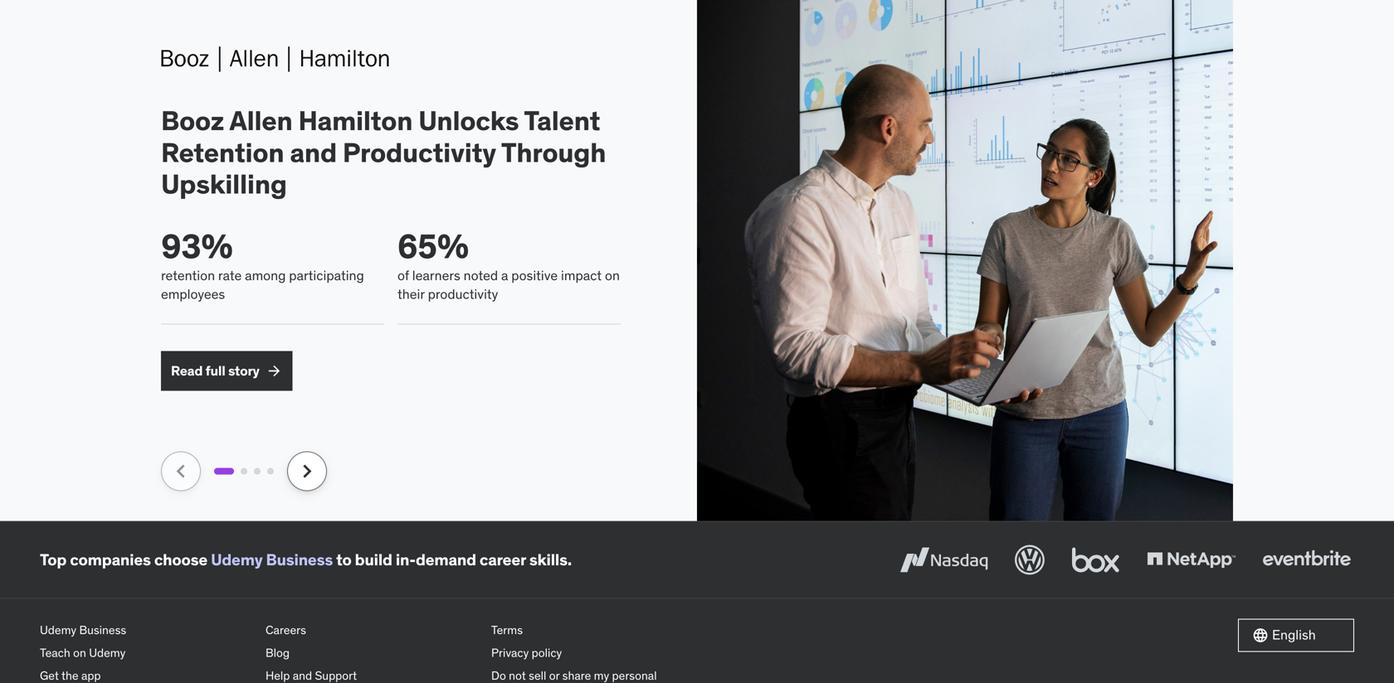 Task type: vqa. For each thing, say whether or not it's contained in the screenshot.
BOOZ
yes



Task type: describe. For each thing, give the bounding box(es) containing it.
retention
[[161, 267, 215, 284]]

privacy policy link
[[491, 642, 704, 665]]

booz allen hamilton image
[[161, 39, 389, 78]]

netapp image
[[1144, 542, 1239, 579]]

career
[[480, 550, 526, 570]]

positive
[[511, 267, 558, 284]]

demand
[[416, 550, 476, 570]]

policy
[[532, 646, 562, 661]]

a
[[501, 267, 508, 284]]

impact
[[561, 267, 602, 284]]

story
[[228, 362, 260, 380]]

small image
[[1252, 628, 1269, 644]]

93% retention rate among participating employees
[[161, 226, 364, 303]]

build
[[355, 550, 392, 570]]

on inside "udemy business teach on udemy"
[[73, 646, 86, 661]]

in-
[[396, 550, 416, 570]]

noted
[[464, 267, 498, 284]]

small image
[[266, 363, 283, 380]]

blog
[[266, 646, 290, 661]]

english
[[1272, 627, 1316, 644]]

on inside 65% of learners noted a positive impact on their productivity
[[605, 267, 620, 284]]

and
[[290, 136, 337, 169]]

read
[[171, 362, 203, 380]]

of
[[398, 267, 409, 284]]

careers link
[[266, 619, 478, 642]]

top
[[40, 550, 67, 570]]

terms link
[[491, 619, 704, 642]]

retention
[[161, 136, 284, 169]]

1 horizontal spatial business
[[266, 550, 333, 570]]

full
[[205, 362, 225, 380]]

udemy business teach on udemy
[[40, 623, 126, 661]]

blog link
[[266, 642, 478, 665]]

talent
[[524, 104, 600, 137]]

booz
[[161, 104, 224, 137]]

volkswagen image
[[1012, 542, 1048, 579]]

box image
[[1068, 542, 1124, 579]]



Task type: locate. For each thing, give the bounding box(es) containing it.
0 vertical spatial udemy business link
[[211, 550, 333, 570]]

through
[[501, 136, 606, 169]]

udemy right teach on the bottom of the page
[[89, 646, 126, 661]]

participating
[[289, 267, 364, 284]]

eventbrite image
[[1259, 542, 1354, 579]]

english button
[[1238, 619, 1354, 653]]

udemy up teach on the bottom of the page
[[40, 623, 76, 638]]

careers blog
[[266, 623, 306, 661]]

1 horizontal spatial on
[[605, 267, 620, 284]]

to
[[336, 550, 352, 570]]

0 vertical spatial udemy
[[211, 550, 263, 570]]

0 horizontal spatial business
[[79, 623, 126, 638]]

0 horizontal spatial udemy
[[40, 623, 76, 638]]

1 vertical spatial udemy
[[40, 623, 76, 638]]

1 vertical spatial on
[[73, 646, 86, 661]]

business inside "udemy business teach on udemy"
[[79, 623, 126, 638]]

teach on udemy link
[[40, 642, 252, 665]]

unlocks
[[418, 104, 519, 137]]

1 horizontal spatial udemy
[[89, 646, 126, 661]]

next image
[[294, 458, 320, 485]]

top companies choose udemy business to build in-demand career skills.
[[40, 550, 572, 570]]

companies
[[70, 550, 151, 570]]

rate
[[218, 267, 242, 284]]

65% of learners noted a positive impact on their productivity
[[398, 226, 620, 303]]

employees
[[161, 286, 225, 303]]

udemy business link up careers
[[211, 550, 333, 570]]

on right the impact
[[605, 267, 620, 284]]

previous image
[[168, 458, 194, 485]]

1 vertical spatial business
[[79, 623, 126, 638]]

2 horizontal spatial udemy
[[211, 550, 263, 570]]

business left to
[[266, 550, 333, 570]]

udemy right choose
[[211, 550, 263, 570]]

business up teach on udemy link
[[79, 623, 126, 638]]

read full story
[[171, 362, 260, 380]]

1 vertical spatial udemy business link
[[40, 619, 252, 642]]

udemy
[[211, 550, 263, 570], [40, 623, 76, 638], [89, 646, 126, 661]]

business
[[266, 550, 333, 570], [79, 623, 126, 638]]

on right teach on the bottom of the page
[[73, 646, 86, 661]]

93%
[[161, 226, 233, 268]]

allen
[[229, 104, 293, 137]]

65%
[[398, 226, 469, 268]]

teach
[[40, 646, 70, 661]]

hamilton
[[298, 104, 413, 137]]

choose
[[154, 550, 208, 570]]

careers
[[266, 623, 306, 638]]

nasdaq image
[[896, 542, 992, 579]]

productivity
[[428, 286, 498, 303]]

learners
[[412, 267, 460, 284]]

privacy
[[491, 646, 529, 661]]

upskilling
[[161, 168, 287, 201]]

on
[[605, 267, 620, 284], [73, 646, 86, 661]]

their
[[398, 286, 425, 303]]

terms privacy policy
[[491, 623, 562, 661]]

udemy business link down choose
[[40, 619, 252, 642]]

0 vertical spatial on
[[605, 267, 620, 284]]

among
[[245, 267, 286, 284]]

read full story link
[[161, 351, 293, 391]]

0 horizontal spatial on
[[73, 646, 86, 661]]

terms
[[491, 623, 523, 638]]

booz allen hamilton unlocks talent retention and productivity through upskilling
[[161, 104, 606, 201]]

productivity
[[343, 136, 496, 169]]

udemy business link
[[211, 550, 333, 570], [40, 619, 252, 642]]

0 vertical spatial business
[[266, 550, 333, 570]]

2 vertical spatial udemy
[[89, 646, 126, 661]]

skills.
[[529, 550, 572, 570]]



